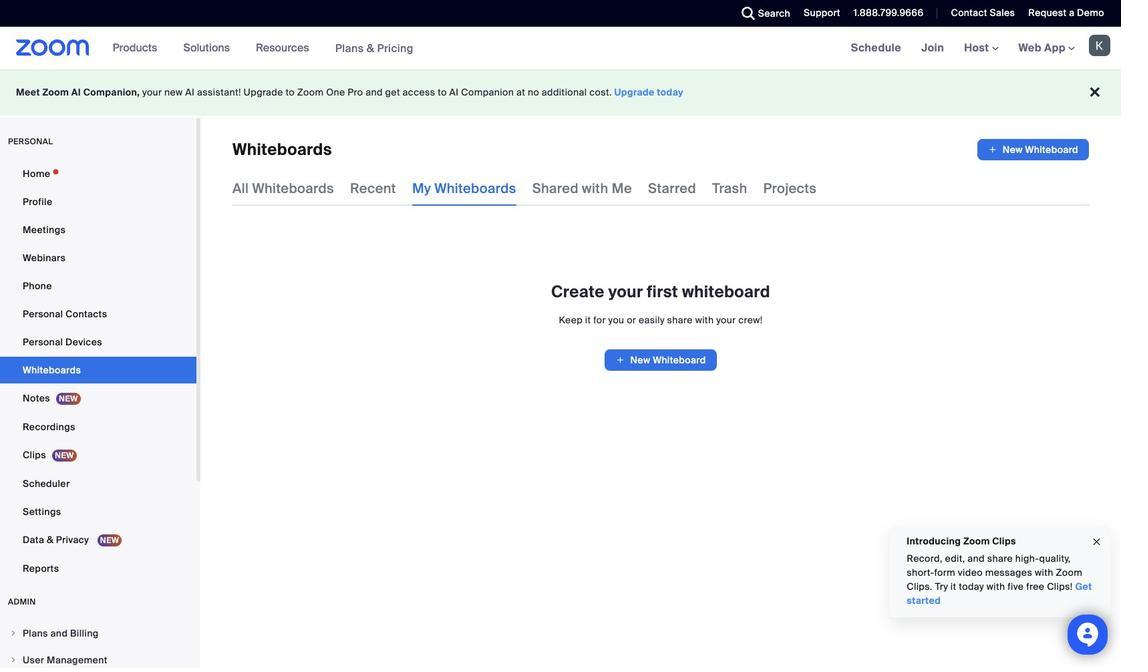 Task type: locate. For each thing, give the bounding box(es) containing it.
2 vertical spatial and
[[50, 628, 68, 640]]

1 horizontal spatial new
[[1003, 144, 1023, 156]]

1 upgrade from the left
[[244, 86, 283, 98]]

host
[[965, 41, 992, 55]]

personal inside personal contacts link
[[23, 308, 63, 320]]

easily
[[639, 314, 665, 326]]

your inside meet zoom ai companion, footer
[[142, 86, 162, 98]]

0 horizontal spatial your
[[142, 86, 162, 98]]

contact sales link
[[941, 0, 1019, 27], [951, 7, 1016, 19]]

plans right right icon
[[23, 628, 48, 640]]

new whiteboard button for the rightmost new whiteboard application
[[978, 139, 1089, 160]]

1 vertical spatial it
[[951, 581, 957, 593]]

ai left companion,
[[71, 86, 81, 98]]

0 vertical spatial it
[[585, 314, 591, 326]]

clips
[[23, 449, 46, 461], [992, 535, 1016, 547]]

five
[[1008, 581, 1024, 593]]

right image
[[9, 656, 17, 664]]

it right try
[[951, 581, 957, 593]]

zoom up edit,
[[964, 535, 990, 547]]

to
[[286, 86, 295, 98], [438, 86, 447, 98]]

cost.
[[590, 86, 612, 98]]

1 vertical spatial personal
[[23, 336, 63, 348]]

whiteboards down personal devices
[[23, 364, 81, 376]]

free
[[1027, 581, 1045, 593]]

0 horizontal spatial new whiteboard button
[[605, 350, 717, 371]]

home link
[[0, 160, 197, 187]]

upgrade right cost.
[[615, 86, 655, 98]]

and inside menu item
[[50, 628, 68, 640]]

app
[[1045, 41, 1066, 55]]

0 vertical spatial plans
[[335, 41, 364, 55]]

solutions
[[183, 41, 230, 55]]

1 vertical spatial plans
[[23, 628, 48, 640]]

1 vertical spatial and
[[968, 553, 985, 565]]

web app button
[[1019, 41, 1075, 55]]

1 vertical spatial your
[[609, 281, 643, 302]]

plans & pricing
[[335, 41, 414, 55]]

0 vertical spatial personal
[[23, 308, 63, 320]]

1 horizontal spatial upgrade
[[615, 86, 655, 98]]

& right data
[[47, 534, 54, 546]]

& left pricing
[[367, 41, 375, 55]]

new whiteboard for add image
[[1003, 144, 1079, 156]]

0 horizontal spatial to
[[286, 86, 295, 98]]

join link
[[912, 27, 955, 70]]

0 vertical spatial new whiteboard
[[1003, 144, 1079, 156]]

resources button
[[256, 27, 315, 70]]

and left billing
[[50, 628, 68, 640]]

upgrade
[[244, 86, 283, 98], [615, 86, 655, 98]]

1 vertical spatial new whiteboard button
[[605, 350, 717, 371]]

1 personal from the top
[[23, 308, 63, 320]]

0 vertical spatial and
[[366, 86, 383, 98]]

and up video
[[968, 553, 985, 565]]

0 horizontal spatial it
[[585, 314, 591, 326]]

1 horizontal spatial new whiteboard
[[1003, 144, 1079, 156]]

1 vertical spatial new whiteboard application
[[605, 350, 717, 371]]

1 vertical spatial new whiteboard
[[631, 354, 706, 366]]

zoom up clips!
[[1056, 567, 1083, 579]]

plans inside menu item
[[23, 628, 48, 640]]

personal down personal contacts
[[23, 336, 63, 348]]

personal inside "personal devices" 'link'
[[23, 336, 63, 348]]

pricing
[[377, 41, 414, 55]]

new whiteboard
[[1003, 144, 1079, 156], [631, 354, 706, 366]]

phone link
[[0, 273, 197, 299]]

0 vertical spatial clips
[[23, 449, 46, 461]]

1 vertical spatial whiteboard
[[653, 354, 706, 366]]

it
[[585, 314, 591, 326], [951, 581, 957, 593]]

1 horizontal spatial whiteboard
[[1026, 144, 1079, 156]]

0 horizontal spatial ai
[[71, 86, 81, 98]]

1 horizontal spatial plans
[[335, 41, 364, 55]]

2 ai from the left
[[185, 86, 195, 98]]

plans and billing menu item
[[0, 621, 197, 646]]

1 horizontal spatial share
[[987, 553, 1013, 565]]

try
[[935, 581, 948, 593]]

ai left companion
[[450, 86, 459, 98]]

admin menu menu
[[0, 621, 197, 668]]

personal menu menu
[[0, 160, 197, 584]]

close image
[[1091, 534, 1102, 550]]

share right easily
[[667, 314, 693, 326]]

user management
[[23, 654, 107, 666]]

0 horizontal spatial new
[[631, 354, 651, 366]]

to down resources dropdown button
[[286, 86, 295, 98]]

new whiteboard down keep it for you or easily share with your crew!
[[631, 354, 706, 366]]

your left new
[[142, 86, 162, 98]]

2 personal from the top
[[23, 336, 63, 348]]

join
[[922, 41, 945, 55]]

meetings navigation
[[841, 27, 1122, 70]]

new whiteboard application
[[978, 139, 1089, 160], [605, 350, 717, 371]]

you
[[609, 314, 625, 326]]

& for pricing
[[367, 41, 375, 55]]

personal for personal contacts
[[23, 308, 63, 320]]

demo
[[1078, 7, 1105, 19]]

whiteboard down keep it for you or easily share with your crew!
[[653, 354, 706, 366]]

0 vertical spatial new whiteboard application
[[978, 139, 1089, 160]]

sales
[[990, 7, 1016, 19]]

0 horizontal spatial and
[[50, 628, 68, 640]]

profile
[[23, 196, 52, 208]]

privacy
[[56, 534, 89, 546]]

right image
[[9, 630, 17, 638]]

1 horizontal spatial &
[[367, 41, 375, 55]]

personal contacts
[[23, 308, 107, 320]]

clips up high- on the right bottom of the page
[[992, 535, 1016, 547]]

products button
[[113, 27, 163, 70]]

first
[[647, 281, 678, 302]]

banner
[[0, 27, 1122, 70]]

support link
[[794, 0, 844, 27], [804, 7, 841, 19]]

2 horizontal spatial your
[[717, 314, 736, 326]]

zoom
[[42, 86, 69, 98], [297, 86, 324, 98], [964, 535, 990, 547], [1056, 567, 1083, 579]]

your
[[142, 86, 162, 98], [609, 281, 643, 302], [717, 314, 736, 326]]

upgrade down product information 'navigation'
[[244, 86, 283, 98]]

0 horizontal spatial upgrade
[[244, 86, 283, 98]]

0 horizontal spatial whiteboard
[[653, 354, 706, 366]]

and left get
[[366, 86, 383, 98]]

plans up meet zoom ai companion, your new ai assistant! upgrade to zoom one pro and get access to ai companion at no additional cost. upgrade today
[[335, 41, 364, 55]]

& inside personal menu menu
[[47, 534, 54, 546]]

create
[[551, 281, 605, 302]]

0 horizontal spatial share
[[667, 314, 693, 326]]

to right access
[[438, 86, 447, 98]]

0 horizontal spatial new whiteboard application
[[605, 350, 717, 371]]

your up or
[[609, 281, 643, 302]]

2 horizontal spatial ai
[[450, 86, 459, 98]]

your left crew!
[[717, 314, 736, 326]]

whiteboard right add image
[[1026, 144, 1079, 156]]

1 vertical spatial clips
[[992, 535, 1016, 547]]

2 vertical spatial your
[[717, 314, 736, 326]]

new right add image
[[1003, 144, 1023, 156]]

for
[[594, 314, 606, 326]]

personal down phone
[[23, 308, 63, 320]]

1 vertical spatial share
[[987, 553, 1013, 565]]

0 vertical spatial new
[[1003, 144, 1023, 156]]

clips inside 'link'
[[23, 449, 46, 461]]

2 horizontal spatial and
[[968, 553, 985, 565]]

new right add icon
[[631, 354, 651, 366]]

share up messages
[[987, 553, 1013, 565]]

user management menu item
[[0, 648, 197, 668]]

whiteboards right my
[[435, 180, 516, 197]]

meet
[[16, 86, 40, 98]]

& inside product information 'navigation'
[[367, 41, 375, 55]]

reports
[[23, 563, 59, 575]]

with down messages
[[987, 581, 1005, 593]]

host button
[[965, 41, 999, 55]]

0 vertical spatial today
[[657, 86, 684, 98]]

1 horizontal spatial new whiteboard button
[[978, 139, 1089, 160]]

1 horizontal spatial to
[[438, 86, 447, 98]]

1 horizontal spatial clips
[[992, 535, 1016, 547]]

companion,
[[83, 86, 140, 98]]

1 horizontal spatial ai
[[185, 86, 195, 98]]

solutions button
[[183, 27, 236, 70]]

1 vertical spatial today
[[959, 581, 984, 593]]

0 horizontal spatial today
[[657, 86, 684, 98]]

zoom left one
[[297, 86, 324, 98]]

whiteboards inside personal menu menu
[[23, 364, 81, 376]]

0 vertical spatial new whiteboard button
[[978, 139, 1089, 160]]

0 vertical spatial share
[[667, 314, 693, 326]]

and
[[366, 86, 383, 98], [968, 553, 985, 565], [50, 628, 68, 640]]

plans and billing
[[23, 628, 99, 640]]

new whiteboard right add image
[[1003, 144, 1079, 156]]

1 vertical spatial &
[[47, 534, 54, 546]]

0 vertical spatial &
[[367, 41, 375, 55]]

data
[[23, 534, 44, 546]]

plans inside product information 'navigation'
[[335, 41, 364, 55]]

with
[[582, 180, 609, 197], [696, 314, 714, 326], [1035, 567, 1054, 579], [987, 581, 1005, 593]]

clips link
[[0, 442, 197, 469]]

billing
[[70, 628, 99, 640]]

1 vertical spatial new
[[631, 354, 651, 366]]

it left for
[[585, 314, 591, 326]]

personal for personal devices
[[23, 336, 63, 348]]

personal devices link
[[0, 329, 197, 356]]

introducing
[[907, 535, 961, 547]]

0 horizontal spatial &
[[47, 534, 54, 546]]

0 vertical spatial whiteboard
[[1026, 144, 1079, 156]]

access
[[403, 86, 436, 98]]

request a demo link
[[1019, 0, 1122, 27], [1029, 7, 1105, 19]]

0 horizontal spatial new whiteboard
[[631, 354, 706, 366]]

resources
[[256, 41, 309, 55]]

and inside record, edit, and share high-quality, short-form video messages with zoom clips. try it today with five free clips!
[[968, 553, 985, 565]]

crew!
[[739, 314, 763, 326]]

1 horizontal spatial it
[[951, 581, 957, 593]]

recent
[[350, 180, 396, 197]]

recordings link
[[0, 414, 197, 440]]

share
[[667, 314, 693, 326], [987, 553, 1013, 565]]

with left me
[[582, 180, 609, 197]]

personal
[[8, 136, 53, 147]]

meet zoom ai companion, footer
[[0, 70, 1122, 116]]

profile link
[[0, 188, 197, 215]]

1 horizontal spatial and
[[366, 86, 383, 98]]

1 horizontal spatial today
[[959, 581, 984, 593]]

0 horizontal spatial clips
[[23, 449, 46, 461]]

pro
[[348, 86, 363, 98]]

trash
[[713, 180, 748, 197]]

projects
[[764, 180, 817, 197]]

recordings
[[23, 421, 75, 433]]

0 horizontal spatial plans
[[23, 628, 48, 640]]

ai right new
[[185, 86, 195, 98]]

quality,
[[1040, 553, 1071, 565]]

contact
[[951, 7, 988, 19]]

new for add image
[[1003, 144, 1023, 156]]

clips up scheduler
[[23, 449, 46, 461]]

share inside record, edit, and share high-quality, short-form video messages with zoom clips. try it today with five free clips!
[[987, 553, 1013, 565]]

0 vertical spatial your
[[142, 86, 162, 98]]



Task type: describe. For each thing, give the bounding box(es) containing it.
contact sales
[[951, 7, 1016, 19]]

schedule link
[[841, 27, 912, 70]]

meet zoom ai companion, your new ai assistant! upgrade to zoom one pro and get access to ai companion at no additional cost. upgrade today
[[16, 86, 684, 98]]

clips.
[[907, 581, 933, 593]]

form
[[935, 567, 956, 579]]

request a demo
[[1029, 7, 1105, 19]]

new whiteboard for add icon
[[631, 354, 706, 366]]

zoom inside record, edit, and share high-quality, short-form video messages with zoom clips. try it today with five free clips!
[[1056, 567, 1083, 579]]

add image
[[988, 143, 998, 156]]

search button
[[732, 0, 794, 27]]

shared
[[533, 180, 579, 197]]

zoom logo image
[[16, 39, 89, 56]]

zoom right meet
[[42, 86, 69, 98]]

whiteboards up all whiteboards
[[233, 139, 332, 160]]

assistant!
[[197, 86, 241, 98]]

clips!
[[1047, 581, 1073, 593]]

scheduler link
[[0, 471, 197, 497]]

personal devices
[[23, 336, 102, 348]]

webinars link
[[0, 245, 197, 271]]

started
[[907, 595, 941, 607]]

new whiteboard button for leftmost new whiteboard application
[[605, 350, 717, 371]]

data & privacy link
[[0, 527, 197, 554]]

notes link
[[0, 385, 197, 412]]

settings
[[23, 506, 61, 518]]

contacts
[[66, 308, 107, 320]]

edit,
[[945, 553, 965, 565]]

my
[[412, 180, 431, 197]]

or
[[627, 314, 636, 326]]

it inside record, edit, and share high-quality, short-form video messages with zoom clips. try it today with five free clips!
[[951, 581, 957, 593]]

today inside meet zoom ai companion, footer
[[657, 86, 684, 98]]

schedule
[[851, 41, 902, 55]]

web app
[[1019, 41, 1066, 55]]

scheduler
[[23, 478, 70, 490]]

all whiteboards
[[233, 180, 334, 197]]

my whiteboards
[[412, 180, 516, 197]]

tabs of all whiteboard page tab list
[[233, 171, 817, 206]]

reports link
[[0, 555, 197, 582]]

all
[[233, 180, 249, 197]]

one
[[326, 86, 345, 98]]

& for privacy
[[47, 534, 54, 546]]

management
[[47, 654, 107, 666]]

starred
[[648, 180, 697, 197]]

webinars
[[23, 252, 66, 264]]

2 upgrade from the left
[[615, 86, 655, 98]]

keep it for you or easily share with your crew!
[[559, 314, 763, 326]]

with up free
[[1035, 567, 1054, 579]]

plans for plans and billing
[[23, 628, 48, 640]]

1.888.799.9666
[[854, 7, 924, 19]]

whiteboard for leftmost new whiteboard application
[[653, 354, 706, 366]]

get started
[[907, 581, 1092, 607]]

meetings
[[23, 224, 66, 236]]

support
[[804, 7, 841, 19]]

with down 'whiteboard'
[[696, 314, 714, 326]]

at
[[517, 86, 525, 98]]

notes
[[23, 392, 50, 404]]

web
[[1019, 41, 1042, 55]]

devices
[[66, 336, 102, 348]]

new
[[164, 86, 183, 98]]

upgrade today link
[[615, 86, 684, 98]]

with inside tabs of all whiteboard page tab list
[[582, 180, 609, 197]]

today inside record, edit, and share high-quality, short-form video messages with zoom clips. try it today with five free clips!
[[959, 581, 984, 593]]

request
[[1029, 7, 1067, 19]]

home
[[23, 168, 50, 180]]

whiteboards link
[[0, 357, 197, 384]]

record,
[[907, 553, 943, 565]]

1 ai from the left
[[71, 86, 81, 98]]

phone
[[23, 280, 52, 292]]

1 to from the left
[[286, 86, 295, 98]]

create your first whiteboard
[[551, 281, 771, 302]]

product information navigation
[[103, 27, 424, 70]]

companion
[[461, 86, 514, 98]]

1 horizontal spatial new whiteboard application
[[978, 139, 1089, 160]]

new for add icon
[[631, 354, 651, 366]]

whiteboards right all
[[252, 180, 334, 197]]

search
[[758, 7, 791, 19]]

video
[[958, 567, 983, 579]]

whiteboard for the rightmost new whiteboard application
[[1026, 144, 1079, 156]]

whiteboard
[[682, 281, 771, 302]]

meetings link
[[0, 217, 197, 243]]

short-
[[907, 567, 935, 579]]

add image
[[616, 354, 625, 367]]

and inside meet zoom ai companion, footer
[[366, 86, 383, 98]]

record, edit, and share high-quality, short-form video messages with zoom clips. try it today with five free clips!
[[907, 553, 1083, 593]]

additional
[[542, 86, 587, 98]]

personal contacts link
[[0, 301, 197, 328]]

products
[[113, 41, 157, 55]]

no
[[528, 86, 539, 98]]

plans for plans & pricing
[[335, 41, 364, 55]]

banner containing products
[[0, 27, 1122, 70]]

data & privacy
[[23, 534, 91, 546]]

me
[[612, 180, 632, 197]]

3 ai from the left
[[450, 86, 459, 98]]

user
[[23, 654, 44, 666]]

profile picture image
[[1089, 35, 1111, 56]]

get
[[385, 86, 400, 98]]

1 horizontal spatial your
[[609, 281, 643, 302]]

messages
[[985, 567, 1033, 579]]

settings link
[[0, 499, 197, 525]]

2 to from the left
[[438, 86, 447, 98]]

high-
[[1016, 553, 1040, 565]]



Task type: vqa. For each thing, say whether or not it's contained in the screenshot.
Pricing at the top of the page
yes



